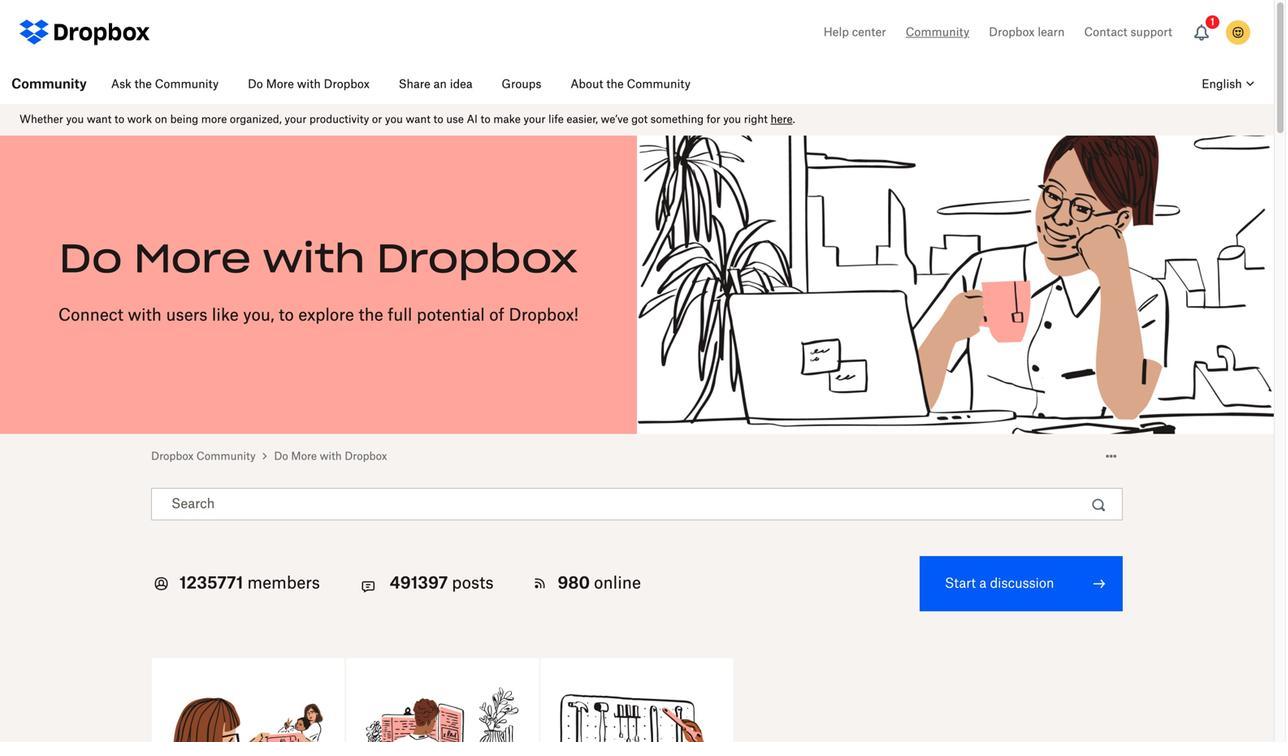 Task type: vqa. For each thing, say whether or not it's contained in the screenshot.
2nd want from the left
yes



Task type: locate. For each thing, give the bounding box(es) containing it.
0 horizontal spatial want
[[87, 115, 112, 125]]

more
[[266, 79, 294, 90], [134, 241, 251, 280], [291, 452, 317, 462]]

dropbox!
[[509, 308, 579, 324]]

to left work
[[114, 115, 124, 125]]

you,
[[243, 308, 274, 324]]

with
[[297, 79, 321, 90], [263, 241, 365, 280], [128, 308, 162, 324], [320, 452, 342, 462]]

use
[[446, 115, 464, 125]]

dropbox community image
[[637, 136, 1274, 434]]

0 vertical spatial more
[[266, 79, 294, 90]]

0 vertical spatial community link
[[906, 23, 969, 42]]

users
[[166, 308, 207, 324]]

2 horizontal spatial the
[[606, 79, 624, 90]]

ask the community
[[111, 79, 219, 90]]

0 vertical spatial do
[[248, 79, 263, 90]]

want left work
[[87, 115, 112, 125]]

contact
[[1084, 27, 1128, 38]]

help center link
[[824, 23, 886, 42]]

1235771
[[180, 576, 243, 592]]

want
[[87, 115, 112, 125], [406, 115, 431, 125]]

your
[[285, 115, 307, 125], [524, 115, 546, 125]]

0 horizontal spatial your
[[285, 115, 307, 125]]

discussion
[[990, 578, 1054, 591]]

the inside 'link'
[[606, 79, 624, 90]]

1 vertical spatial community link
[[0, 65, 98, 104]]

dropbox
[[989, 27, 1035, 38], [324, 79, 370, 90], [377, 241, 578, 280], [151, 452, 194, 462], [345, 452, 387, 462]]

you right for
[[723, 115, 741, 125]]

english
[[1202, 79, 1242, 90]]

community link right center
[[906, 23, 969, 42]]

do more with dropbox
[[248, 79, 370, 90], [59, 241, 578, 280], [274, 452, 387, 462]]

do right dropbox community on the bottom of the page
[[274, 452, 288, 462]]

1
[[1211, 17, 1215, 27]]

community inside 'link'
[[627, 79, 691, 90]]

to
[[114, 115, 124, 125], [433, 115, 443, 125], [481, 115, 490, 125], [279, 308, 294, 324]]

1 horizontal spatial want
[[406, 115, 431, 125]]

0 horizontal spatial community link
[[0, 65, 98, 104]]

1 vertical spatial more
[[134, 241, 251, 280]]

dropbox learn
[[989, 27, 1065, 38]]

an
[[434, 79, 447, 90]]

community
[[906, 27, 969, 38], [11, 78, 87, 91], [155, 79, 219, 90], [627, 79, 691, 90], [196, 452, 256, 462]]

the right about
[[606, 79, 624, 90]]

full
[[388, 308, 412, 324]]

you
[[66, 115, 84, 125], [385, 115, 403, 125], [723, 115, 741, 125]]

of
[[489, 308, 504, 324]]

explore
[[298, 308, 354, 324]]

you right whether
[[66, 115, 84, 125]]

the
[[134, 79, 152, 90], [606, 79, 624, 90], [359, 308, 383, 324]]

your down do more with dropbox link
[[285, 115, 307, 125]]

491397 posts
[[390, 576, 494, 592]]

idea
[[450, 79, 473, 90]]

make
[[493, 115, 521, 125]]

learn
[[1038, 27, 1065, 38]]

a
[[979, 578, 987, 591]]

1 horizontal spatial you
[[385, 115, 403, 125]]

2 vertical spatial do more with dropbox
[[274, 452, 387, 462]]

connect with users like you, to explore the full potential of dropbox!
[[58, 308, 579, 324]]

to right you,
[[279, 308, 294, 324]]

2 vertical spatial do
[[274, 452, 288, 462]]

do more with dropbox link
[[235, 65, 383, 104]]

contact support
[[1084, 27, 1172, 38]]

share an idea link
[[386, 65, 486, 104]]

we've
[[601, 115, 629, 125]]

connect
[[58, 308, 123, 324]]

groups link
[[489, 65, 554, 104]]

ask
[[111, 79, 131, 90]]

.
[[793, 115, 795, 125]]

0 horizontal spatial the
[[134, 79, 152, 90]]

1235771 members
[[180, 576, 320, 592]]

1 vertical spatial do more with dropbox
[[59, 241, 578, 280]]

the left full
[[359, 308, 383, 324]]

1 vertical spatial do
[[59, 241, 122, 280]]

community link
[[906, 23, 969, 42], [0, 65, 98, 104]]

2 horizontal spatial you
[[723, 115, 741, 125]]

1 horizontal spatial your
[[524, 115, 546, 125]]

members
[[247, 576, 320, 592]]

0 horizontal spatial you
[[66, 115, 84, 125]]

do up the connect
[[59, 241, 122, 280]]

organized,
[[230, 115, 282, 125]]

whether you want to work on being more organized, your productivity or you want to use ai to make your life easier, we've got something for you right here .
[[19, 115, 795, 125]]

on
[[155, 115, 167, 125]]

help
[[824, 27, 849, 38]]

do up "organized,"
[[248, 79, 263, 90]]

here link
[[771, 115, 793, 125]]

community link up whether
[[0, 65, 98, 104]]

1 horizontal spatial community link
[[906, 23, 969, 42]]

None submit
[[1085, 496, 1117, 515]]

groups
[[502, 79, 541, 90]]

your left life
[[524, 115, 546, 125]]

0 vertical spatial do more with dropbox
[[248, 79, 370, 90]]

the right ask
[[134, 79, 152, 90]]

the for about
[[606, 79, 624, 90]]

you right or on the left top of page
[[385, 115, 403, 125]]

want down share in the left top of the page
[[406, 115, 431, 125]]

do
[[248, 79, 263, 90], [59, 241, 122, 280], [274, 452, 288, 462]]

980 online
[[558, 576, 641, 592]]



Task type: describe. For each thing, give the bounding box(es) containing it.
potential
[[417, 308, 485, 324]]

2 horizontal spatial do
[[274, 452, 288, 462]]

491397
[[390, 576, 448, 592]]

work
[[127, 115, 152, 125]]

being
[[170, 115, 198, 125]]

1 horizontal spatial do
[[248, 79, 263, 90]]

more inside do more with dropbox link
[[266, 79, 294, 90]]

2 want from the left
[[406, 115, 431, 125]]

980
[[558, 576, 590, 592]]

to left use
[[433, 115, 443, 125]]

dropbox community link
[[151, 452, 256, 462]]

productivity
[[309, 115, 369, 125]]

start
[[945, 578, 976, 591]]

for
[[707, 115, 720, 125]]

online
[[594, 576, 641, 592]]

whether
[[19, 115, 63, 125]]

dropbox community
[[151, 452, 256, 462]]

easier,
[[567, 115, 598, 125]]

support
[[1131, 27, 1172, 38]]

the for ask
[[134, 79, 152, 90]]

or
[[372, 115, 382, 125]]

about the community
[[571, 79, 691, 90]]

share an idea
[[399, 79, 473, 90]]

1 your from the left
[[285, 115, 307, 125]]

like
[[212, 308, 239, 324]]

about
[[571, 79, 603, 90]]

Search text field
[[151, 488, 1123, 521]]

0 horizontal spatial do
[[59, 241, 122, 280]]

1 you from the left
[[66, 115, 84, 125]]

share
[[399, 79, 430, 90]]

help center
[[824, 27, 886, 38]]

got
[[631, 115, 648, 125]]

1 want from the left
[[87, 115, 112, 125]]

right
[[744, 115, 768, 125]]

something
[[651, 115, 704, 125]]

to right ai
[[481, 115, 490, 125]]

contact support link
[[1084, 23, 1172, 42]]

2 you from the left
[[385, 115, 403, 125]]

here
[[771, 115, 793, 125]]

dropbox learn link
[[989, 23, 1065, 42]]

ask the community link
[[98, 65, 232, 104]]

terryturtle85 image
[[1226, 20, 1250, 45]]

2 your from the left
[[524, 115, 546, 125]]

2 vertical spatial more
[[291, 452, 317, 462]]

start a discussion
[[945, 578, 1054, 591]]

more
[[201, 115, 227, 125]]

3 you from the left
[[723, 115, 741, 125]]

ai
[[467, 115, 478, 125]]

about the community link
[[558, 65, 704, 104]]

1 horizontal spatial the
[[359, 308, 383, 324]]

posts
[[452, 576, 494, 592]]

center
[[852, 27, 886, 38]]

life
[[548, 115, 564, 125]]

start a discussion link
[[920, 557, 1123, 612]]



